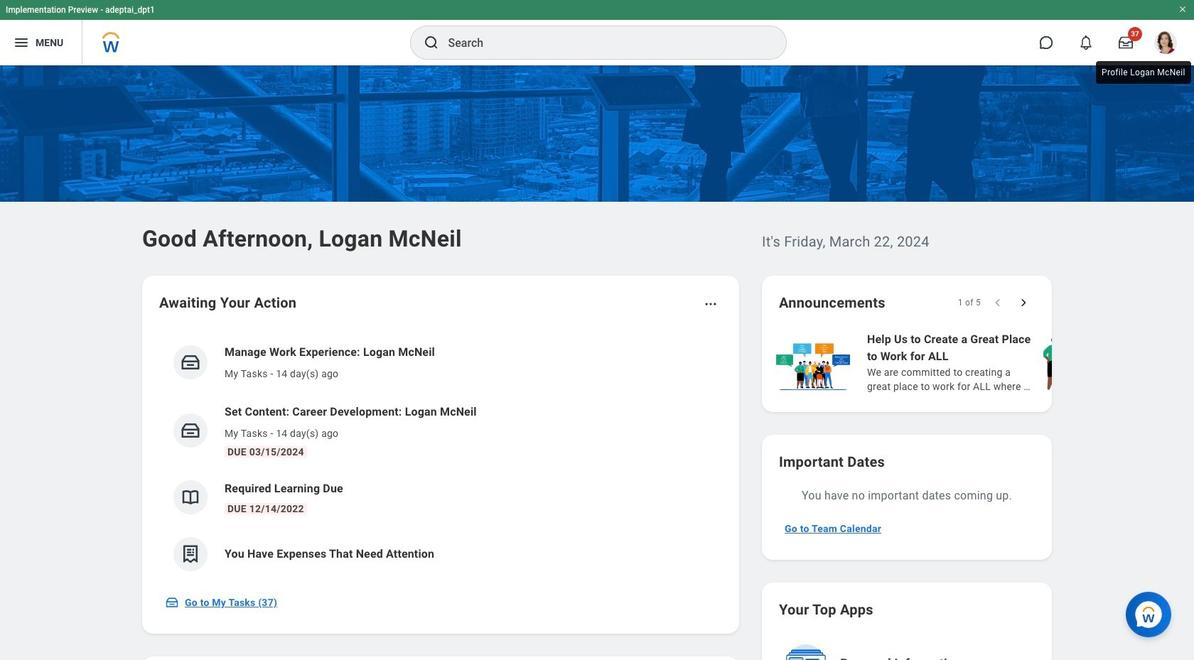 Task type: vqa. For each thing, say whether or not it's contained in the screenshot.
X icon
no



Task type: describe. For each thing, give the bounding box(es) containing it.
1 horizontal spatial list
[[773, 330, 1194, 395]]

search image
[[423, 34, 440, 51]]

profile logan mcneil image
[[1154, 31, 1177, 57]]

inbox image
[[180, 352, 201, 373]]

notifications large image
[[1079, 36, 1093, 50]]

1 horizontal spatial inbox image
[[180, 420, 201, 441]]

chevron left small image
[[991, 296, 1005, 310]]

close environment banner image
[[1178, 5, 1187, 14]]

1 vertical spatial inbox image
[[165, 596, 179, 610]]

book open image
[[180, 487, 201, 508]]

justify image
[[13, 34, 30, 51]]



Task type: locate. For each thing, give the bounding box(es) containing it.
chevron right small image
[[1016, 296, 1031, 310]]

0 horizontal spatial list
[[159, 333, 722, 583]]

inbox image
[[180, 420, 201, 441], [165, 596, 179, 610]]

inbox large image
[[1119, 36, 1133, 50]]

0 vertical spatial inbox image
[[180, 420, 201, 441]]

status
[[958, 297, 981, 308]]

list
[[773, 330, 1194, 395], [159, 333, 722, 583]]

banner
[[0, 0, 1194, 65]]

0 horizontal spatial inbox image
[[165, 596, 179, 610]]

tooltip
[[1093, 58, 1194, 87]]

related actions image
[[704, 297, 718, 311]]

main content
[[0, 65, 1194, 660]]

Search Workday  search field
[[448, 27, 757, 58]]

dashboard expenses image
[[180, 544, 201, 565]]



